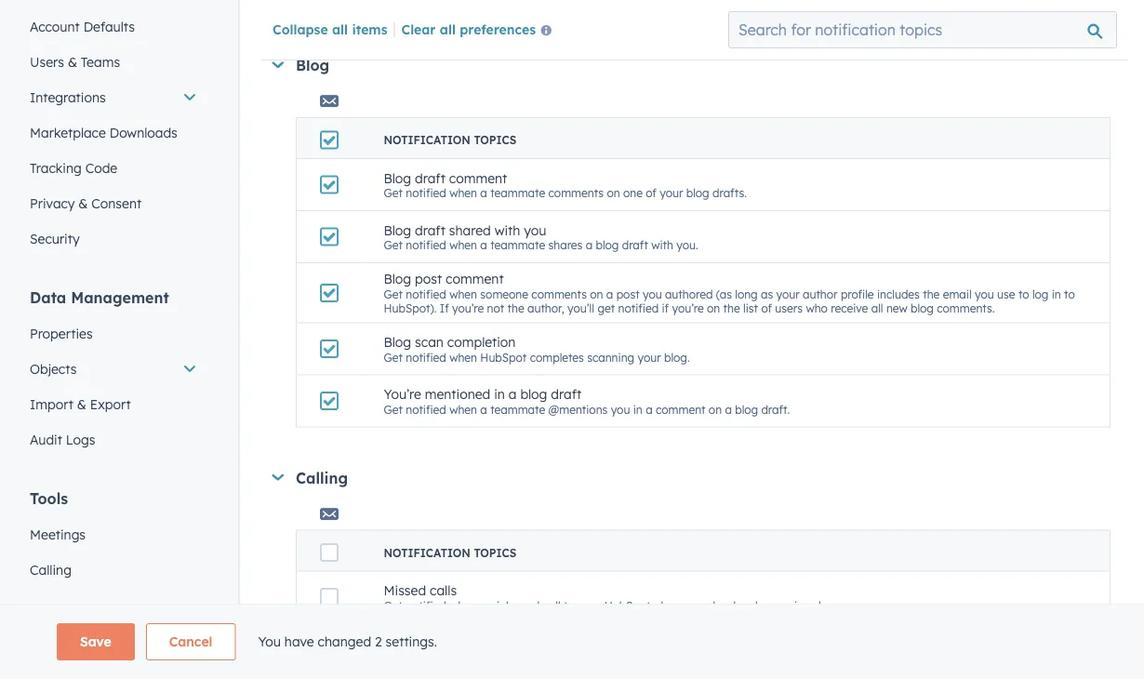 Task type: locate. For each thing, give the bounding box(es) containing it.
preferences
[[460, 21, 536, 37]]

if
[[662, 301, 669, 315]]

blog left drafts.
[[686, 186, 709, 200]]

import & export
[[30, 396, 131, 412]]

a right leaves on the bottom left of page
[[568, 650, 574, 664]]

2 notification topics from the top
[[384, 546, 516, 560]]

when inside you're mentioned in a blog draft get notified when a teammate @mentions you in a comment on a blog draft.
[[449, 402, 477, 416]]

2 horizontal spatial in
[[1052, 287, 1061, 301]]

1 horizontal spatial hubspot
[[604, 598, 651, 612]]

a down blog scan completion get notified when hubspot completes scanning your blog.
[[509, 386, 517, 402]]

phone for voicemails
[[723, 650, 756, 664]]

topics up blog draft comment get notified when a teammate comments on one of your blog drafts. on the top of page
[[474, 133, 516, 147]]

you're right the if on the right
[[672, 301, 704, 315]]

when
[[449, 186, 477, 200], [449, 238, 477, 252], [449, 287, 477, 301], [449, 350, 477, 364], [449, 402, 477, 416], [449, 598, 477, 612], [449, 650, 477, 664]]

1 get from the top
[[384, 186, 403, 200]]

hubspot inside voicemails get notified when someone leaves a voicemail on your hubspot phone number
[[674, 650, 720, 664]]

1 vertical spatial calling
[[30, 561, 72, 578]]

0 vertical spatial teammate
[[490, 186, 545, 200]]

code
[[85, 160, 117, 176]]

topics
[[474, 133, 516, 147], [474, 546, 516, 560]]

you're right if
[[452, 301, 484, 315]]

voicemails get notified when someone leaves a voicemail on your hubspot phone number
[[384, 634, 800, 664]]

teammate up blog draft shared with you get notified when a teammate shares a blog draft with you. at the top of page
[[490, 186, 545, 200]]

0 horizontal spatial to
[[564, 598, 575, 612]]

blog inside blog scan completion get notified when hubspot completes scanning your blog.
[[384, 334, 411, 350]]

blog draft shared with you get notified when a teammate shares a blog draft with you.
[[384, 222, 698, 252]]

4 when from the top
[[449, 350, 477, 364]]

5 get from the top
[[384, 402, 403, 416]]

number left has
[[690, 598, 730, 612]]

1 vertical spatial someone
[[480, 650, 528, 664]]

your left blog. at bottom right
[[638, 350, 661, 364]]

comments left the get
[[532, 287, 587, 301]]

to left log
[[1019, 287, 1029, 301]]

teammate inside you're mentioned in a blog draft get notified when a teammate @mentions you in a comment on a blog draft.
[[490, 402, 545, 416]]

blog for blog draft shared with you get notified when a teammate shares a blog draft with you.
[[384, 222, 411, 238]]

you'll
[[567, 301, 594, 315]]

on left draft.
[[709, 402, 722, 416]]

1 horizontal spatial calling
[[296, 468, 348, 487]]

2 teammate from the top
[[490, 238, 545, 252]]

6 when from the top
[[449, 598, 477, 612]]

calling button
[[271, 468, 1111, 487]]

1 notification topics from the top
[[384, 133, 516, 147]]

all right clear
[[440, 21, 456, 37]]

7 when from the top
[[449, 650, 477, 664]]

calling right caret image
[[296, 468, 348, 487]]

objects
[[30, 360, 77, 377]]

3 teammate from the top
[[490, 402, 545, 416]]

number inside voicemails get notified when someone leaves a voicemail on your hubspot phone number
[[759, 650, 800, 664]]

clear
[[401, 21, 436, 37]]

a up shared
[[480, 186, 487, 200]]

when inside blog draft comment get notified when a teammate comments on one of your blog drafts.
[[449, 186, 477, 200]]

with
[[495, 222, 520, 238], [651, 238, 673, 252]]

1 horizontal spatial all
[[440, 21, 456, 37]]

hubspot inside "missed calls get notified when an inbound call to your hubspot phone number has been missed"
[[604, 598, 651, 612]]

phone
[[654, 598, 687, 612], [723, 650, 756, 664]]

post up if
[[415, 271, 442, 287]]

comment for blog draft comment
[[449, 170, 507, 186]]

& inside data management element
[[77, 396, 86, 412]]

topics up the an
[[474, 546, 516, 560]]

post
[[415, 271, 442, 287], [616, 287, 640, 301]]

1 notification from the top
[[384, 133, 471, 147]]

2 get from the top
[[384, 238, 403, 252]]

a left draft.
[[725, 402, 732, 416]]

notified inside blog scan completion get notified when hubspot completes scanning your blog.
[[406, 350, 446, 364]]

2 when from the top
[[449, 238, 477, 252]]

1 horizontal spatial number
[[759, 650, 800, 664]]

teams
[[81, 53, 120, 70]]

all
[[332, 21, 348, 37], [440, 21, 456, 37], [871, 301, 883, 315]]

settings.
[[386, 634, 437, 650]]

all for collapse
[[332, 21, 348, 37]]

blog inside blog post comment get notified when someone comments on a post you authored (as long as your author profile includes the email you use to log in to hubspot). if you're not the author, you'll get notified if you're on the list of users who receive all new blog comments.
[[384, 271, 411, 287]]

6 get from the top
[[384, 598, 403, 612]]

& right 'privacy'
[[78, 195, 88, 211]]

integrations
[[30, 89, 106, 105]]

1 vertical spatial teammate
[[490, 238, 545, 252]]

blog inside blog draft shared with you get notified when a teammate shares a blog draft with you.
[[384, 222, 411, 238]]

0 horizontal spatial in
[[494, 386, 505, 402]]

notified inside voicemails get notified when someone leaves a voicemail on your hubspot phone number
[[406, 650, 446, 664]]

0 vertical spatial notification topics
[[384, 133, 516, 147]]

a up not
[[480, 238, 487, 252]]

privacy & consent link
[[19, 186, 208, 221]]

the
[[923, 287, 940, 301], [508, 301, 524, 315], [723, 301, 740, 315]]

author
[[803, 287, 838, 301]]

data management
[[30, 288, 169, 307]]

2 topics from the top
[[474, 546, 516, 560]]

on left one at the top right
[[607, 186, 620, 200]]

audit logs
[[30, 431, 95, 447]]

comments
[[548, 186, 604, 200], [532, 287, 587, 301]]

call
[[543, 598, 561, 612]]

post right the get
[[616, 287, 640, 301]]

notification topics up calls
[[384, 546, 516, 560]]

teammate left @mentions
[[490, 402, 545, 416]]

import & export link
[[19, 387, 208, 422]]

when inside voicemails get notified when someone leaves a voicemail on your hubspot phone number
[[449, 650, 477, 664]]

1 vertical spatial hubspot
[[604, 598, 651, 612]]

0 horizontal spatial calling
[[30, 561, 72, 578]]

comment down blog. at bottom right
[[656, 402, 706, 416]]

notified inside blog draft shared with you get notified when a teammate shares a blog draft with you.
[[406, 238, 446, 252]]

inbound
[[497, 598, 540, 612]]

1 horizontal spatial with
[[651, 238, 673, 252]]

0 vertical spatial comment
[[449, 170, 507, 186]]

in down scanning
[[633, 402, 643, 416]]

1 horizontal spatial of
[[761, 301, 772, 315]]

1 horizontal spatial phone
[[723, 650, 756, 664]]

phone down has
[[723, 650, 756, 664]]

& right users
[[68, 53, 77, 70]]

0 vertical spatial hubspot
[[480, 350, 527, 364]]

all inside button
[[440, 21, 456, 37]]

you right @mentions
[[611, 402, 630, 416]]

inbox button
[[19, 587, 208, 623]]

teammate left shares
[[490, 238, 545, 252]]

your right as
[[776, 287, 800, 301]]

number for missed calls
[[690, 598, 730, 612]]

phone inside "missed calls get notified when an inbound call to your hubspot phone number has been missed"
[[654, 598, 687, 612]]

number down been
[[759, 650, 800, 664]]

calls
[[430, 582, 457, 598]]

comment inside blog post comment get notified when someone comments on a post you authored (as long as your author profile includes the email you use to log in to hubspot). if you're not the author, you'll get notified if you're on the list of users who receive all new blog comments.
[[446, 271, 504, 287]]

1 horizontal spatial the
[[723, 301, 740, 315]]

calling inside tools element
[[30, 561, 72, 578]]

audit logs link
[[19, 422, 208, 457]]

0 horizontal spatial you're
[[452, 301, 484, 315]]

not
[[487, 301, 504, 315]]

you
[[524, 222, 546, 238], [643, 287, 662, 301], [975, 287, 994, 301], [611, 402, 630, 416]]

0 horizontal spatial all
[[332, 21, 348, 37]]

draft inside you're mentioned in a blog draft get notified when a teammate @mentions you in a comment on a blog draft.
[[551, 386, 582, 402]]

tracking code
[[30, 160, 117, 176]]

blog inside blog draft comment get notified when a teammate comments on one of your blog drafts.
[[686, 186, 709, 200]]

2 vertical spatial comment
[[656, 402, 706, 416]]

use
[[997, 287, 1015, 301]]

on inside you're mentioned in a blog draft get notified when a teammate @mentions you in a comment on a blog draft.
[[709, 402, 722, 416]]

in right 'mentioned'
[[494, 386, 505, 402]]

topics for calling
[[474, 546, 516, 560]]

notified inside "missed calls get notified when an inbound call to your hubspot phone number has been missed"
[[406, 598, 446, 612]]

2 vertical spatial teammate
[[490, 402, 545, 416]]

when inside "missed calls get notified when an inbound call to your hubspot phone number has been missed"
[[449, 598, 477, 612]]

0 vertical spatial topics
[[474, 133, 516, 147]]

you left shares
[[524, 222, 546, 238]]

1 someone from the top
[[480, 287, 528, 301]]

comment for blog post comment
[[446, 271, 504, 287]]

1 vertical spatial &
[[78, 195, 88, 211]]

comment up not
[[446, 271, 504, 287]]

1 vertical spatial notification
[[384, 546, 471, 560]]

notification topics
[[384, 133, 516, 147], [384, 546, 516, 560]]

to right call
[[564, 598, 575, 612]]

to
[[1019, 287, 1029, 301], [1064, 287, 1075, 301], [564, 598, 575, 612]]

of right one at the top right
[[646, 186, 657, 200]]

cancel button
[[146, 623, 236, 660]]

a right you'll
[[606, 287, 613, 301]]

0 vertical spatial number
[[690, 598, 730, 612]]

0 vertical spatial notification
[[384, 133, 471, 147]]

2 vertical spatial hubspot
[[674, 650, 720, 664]]

calling up inbox
[[30, 561, 72, 578]]

blog right shares
[[596, 238, 619, 252]]

1 vertical spatial notification topics
[[384, 546, 516, 560]]

draft inside blog draft comment get notified when a teammate comments on one of your blog drafts.
[[415, 170, 446, 186]]

1 vertical spatial topics
[[474, 546, 516, 560]]

in right log
[[1052, 287, 1061, 301]]

0 vertical spatial someone
[[480, 287, 528, 301]]

comments inside blog draft comment get notified when a teammate comments on one of your blog drafts.
[[548, 186, 604, 200]]

0 horizontal spatial hubspot
[[480, 350, 527, 364]]

1 vertical spatial comments
[[532, 287, 587, 301]]

of inside blog post comment get notified when someone comments on a post you authored (as long as your author profile includes the email you use to log in to hubspot). if you're not the author, you'll get notified if you're on the list of users who receive all new blog comments.
[[761, 301, 772, 315]]

on right voicemail
[[631, 650, 644, 664]]

& for export
[[77, 396, 86, 412]]

notified inside blog draft comment get notified when a teammate comments on one of your blog drafts.
[[406, 186, 446, 200]]

with left you.
[[651, 238, 673, 252]]

0 vertical spatial calling
[[296, 468, 348, 487]]

someone left leaves on the bottom left of page
[[480, 650, 528, 664]]

1 topics from the top
[[474, 133, 516, 147]]

get inside "missed calls get notified when an inbound call to your hubspot phone number has been missed"
[[384, 598, 403, 612]]

you have changed 2 settings.
[[258, 634, 437, 650]]

all left new
[[871, 301, 883, 315]]

blog right new
[[911, 301, 934, 315]]

comments up shares
[[548, 186, 604, 200]]

0 horizontal spatial phone
[[654, 598, 687, 612]]

phone inside voicemails get notified when someone leaves a voicemail on your hubspot phone number
[[723, 650, 756, 664]]

you left authored
[[643, 287, 662, 301]]

of inside blog draft comment get notified when a teammate comments on one of your blog drafts.
[[646, 186, 657, 200]]

4 get from the top
[[384, 350, 403, 364]]

1 vertical spatial comment
[[446, 271, 504, 287]]

to right log
[[1064, 287, 1075, 301]]

you're
[[452, 301, 484, 315], [672, 301, 704, 315]]

comment up shared
[[449, 170, 507, 186]]

2 notification from the top
[[384, 546, 471, 560]]

comments.
[[937, 301, 995, 315]]

1 horizontal spatial to
[[1019, 287, 1029, 301]]

your inside voicemails get notified when someone leaves a voicemail on your hubspot phone number
[[647, 650, 671, 664]]

comment inside blog draft comment get notified when a teammate comments on one of your blog drafts.
[[449, 170, 507, 186]]

with right shared
[[495, 222, 520, 238]]

you
[[258, 634, 281, 650]]

the left list at the right of page
[[723, 301, 740, 315]]

blog for blog post comment get notified when someone comments on a post you authored (as long as your author profile includes the email you use to log in to hubspot). if you're not the author, you'll get notified if you're on the list of users who receive all new blog comments.
[[384, 271, 411, 287]]

7 get from the top
[[384, 650, 403, 664]]

2 someone from the top
[[480, 650, 528, 664]]

&
[[68, 53, 77, 70], [78, 195, 88, 211], [77, 396, 86, 412]]

a right @mentions
[[646, 402, 653, 416]]

export
[[90, 396, 131, 412]]

1 vertical spatial phone
[[723, 650, 756, 664]]

a right shares
[[586, 238, 593, 252]]

phone left has
[[654, 598, 687, 612]]

your inside "missed calls get notified when an inbound call to your hubspot phone number has been missed"
[[578, 598, 601, 612]]

hubspot).
[[384, 301, 437, 315]]

get
[[598, 301, 615, 315]]

& for teams
[[68, 53, 77, 70]]

your right one at the top right
[[660, 186, 683, 200]]

long
[[735, 287, 758, 301]]

users
[[775, 301, 803, 315]]

all left items at the top left
[[332, 21, 348, 37]]

account
[[30, 18, 80, 34]]

properties link
[[19, 316, 208, 351]]

3 when from the top
[[449, 287, 477, 301]]

1 when from the top
[[449, 186, 477, 200]]

5 when from the top
[[449, 402, 477, 416]]

blog inside blog post comment get notified when someone comments on a post you authored (as long as your author profile includes the email you use to log in to hubspot). if you're not the author, you'll get notified if you're on the list of users who receive all new blog comments.
[[911, 301, 934, 315]]

your right call
[[578, 598, 601, 612]]

3 get from the top
[[384, 287, 403, 301]]

get
[[384, 186, 403, 200], [384, 238, 403, 252], [384, 287, 403, 301], [384, 350, 403, 364], [384, 402, 403, 416], [384, 598, 403, 612], [384, 650, 403, 664]]

blog inside blog draft comment get notified when a teammate comments on one of your blog drafts.
[[384, 170, 411, 186]]

0 vertical spatial of
[[646, 186, 657, 200]]

your right voicemail
[[647, 650, 671, 664]]

2 horizontal spatial hubspot
[[674, 650, 720, 664]]

0 vertical spatial &
[[68, 53, 77, 70]]

1 horizontal spatial you're
[[672, 301, 704, 315]]

the right not
[[508, 301, 524, 315]]

number for voicemails
[[759, 650, 800, 664]]

one
[[623, 186, 643, 200]]

0 vertical spatial comments
[[548, 186, 604, 200]]

your inside blog scan completion get notified when hubspot completes scanning your blog.
[[638, 350, 661, 364]]

your for blog scan completion
[[638, 350, 661, 364]]

get inside blog post comment get notified when someone comments on a post you authored (as long as your author profile includes the email you use to log in to hubspot). if you're not the author, you'll get notified if you're on the list of users who receive all new blog comments.
[[384, 287, 403, 301]]

hubspot
[[480, 350, 527, 364], [604, 598, 651, 612], [674, 650, 720, 664]]

import
[[30, 396, 73, 412]]

missed calls get notified when an inbound call to your hubspot phone number has been missed
[[384, 582, 821, 612]]

0 horizontal spatial of
[[646, 186, 657, 200]]

your
[[660, 186, 683, 200], [776, 287, 800, 301], [638, 350, 661, 364], [578, 598, 601, 612], [647, 650, 671, 664]]

0 vertical spatial phone
[[654, 598, 687, 612]]

collapse all items
[[273, 21, 387, 37]]

0 horizontal spatial number
[[690, 598, 730, 612]]

1 vertical spatial number
[[759, 650, 800, 664]]

& left export
[[77, 396, 86, 412]]

phone for missed calls
[[654, 598, 687, 612]]

notification topics up shared
[[384, 133, 516, 147]]

2 horizontal spatial all
[[871, 301, 883, 315]]

if
[[440, 301, 449, 315]]

on inside blog draft comment get notified when a teammate comments on one of your blog drafts.
[[607, 186, 620, 200]]

1 vertical spatial of
[[761, 301, 772, 315]]

author,
[[528, 301, 564, 315]]

number inside "missed calls get notified when an inbound call to your hubspot phone number has been missed"
[[690, 598, 730, 612]]

in inside blog post comment get notified when someone comments on a post you authored (as long as your author profile includes the email you use to log in to hubspot). if you're not the author, you'll get notified if you're on the list of users who receive all new blog comments.
[[1052, 287, 1061, 301]]

data management element
[[19, 287, 208, 457]]

when inside blog post comment get notified when someone comments on a post you authored (as long as your author profile includes the email you use to log in to hubspot). if you're not the author, you'll get notified if you're on the list of users who receive all new blog comments.
[[449, 287, 477, 301]]

someone inside blog post comment get notified when someone comments on a post you authored (as long as your author profile includes the email you use to log in to hubspot). if you're not the author, you'll get notified if you're on the list of users who receive all new blog comments.
[[480, 287, 528, 301]]

users
[[30, 53, 64, 70]]

blog
[[686, 186, 709, 200], [596, 238, 619, 252], [911, 301, 934, 315], [520, 386, 547, 402], [735, 402, 758, 416]]

the left email
[[923, 287, 940, 301]]

of right list at the right of page
[[761, 301, 772, 315]]

1 teammate from the top
[[490, 186, 545, 200]]

notified
[[406, 186, 446, 200], [406, 238, 446, 252], [406, 287, 446, 301], [618, 301, 659, 315], [406, 350, 446, 364], [406, 402, 446, 416], [406, 598, 446, 612], [406, 650, 446, 664]]

calling
[[296, 468, 348, 487], [30, 561, 72, 578]]

defaults
[[83, 18, 135, 34]]

2 vertical spatial &
[[77, 396, 86, 412]]

1 horizontal spatial in
[[633, 402, 643, 416]]

someone up completion
[[480, 287, 528, 301]]

in
[[1052, 287, 1061, 301], [494, 386, 505, 402], [633, 402, 643, 416]]

notified inside you're mentioned in a blog draft get notified when a teammate @mentions you in a comment on a blog draft.
[[406, 402, 446, 416]]

topics for blog
[[474, 133, 516, 147]]



Task type: describe. For each thing, give the bounding box(es) containing it.
blog for blog
[[296, 56, 330, 74]]

you're mentioned in a blog draft get notified when a teammate @mentions you in a comment on a blog draft.
[[384, 386, 790, 416]]

caret image
[[272, 474, 284, 481]]

meetings
[[30, 526, 86, 542]]

teammate inside blog draft comment get notified when a teammate comments on one of your blog drafts.
[[490, 186, 545, 200]]

receive
[[831, 301, 868, 315]]

clear all preferences button
[[401, 19, 559, 42]]

0 horizontal spatial the
[[508, 301, 524, 315]]

collapse all items button
[[273, 21, 387, 37]]

get inside you're mentioned in a blog draft get notified when a teammate @mentions you in a comment on a blog draft.
[[384, 402, 403, 416]]

a inside voicemails get notified when someone leaves a voicemail on your hubspot phone number
[[568, 650, 574, 664]]

hubspot for missed calls
[[604, 598, 651, 612]]

mentioned
[[425, 386, 491, 402]]

meetings link
[[19, 517, 208, 552]]

shared
[[449, 222, 491, 238]]

comments inside blog post comment get notified when someone comments on a post you authored (as long as your author profile includes the email you use to log in to hubspot). if you're not the author, you'll get notified if you're on the list of users who receive all new blog comments.
[[532, 287, 587, 301]]

inbox
[[30, 597, 66, 613]]

changed
[[318, 634, 371, 650]]

your inside blog post comment get notified when someone comments on a post you authored (as long as your author profile includes the email you use to log in to hubspot). if you're not the author, you'll get notified if you're on the list of users who receive all new blog comments.
[[776, 287, 800, 301]]

blog draft comment get notified when a teammate comments on one of your blog drafts.
[[384, 170, 747, 200]]

notification for blog
[[384, 133, 471, 147]]

security link
[[19, 221, 208, 256]]

security
[[30, 230, 80, 247]]

a inside blog draft comment get notified when a teammate comments on one of your blog drafts.
[[480, 186, 487, 200]]

an
[[480, 598, 494, 612]]

shares
[[548, 238, 583, 252]]

blog inside blog draft shared with you get notified when a teammate shares a blog draft with you.
[[596, 238, 619, 252]]

marketplace downloads
[[30, 124, 178, 140]]

integrations button
[[19, 80, 208, 115]]

notification topics for blog
[[384, 133, 516, 147]]

2
[[375, 634, 382, 650]]

missed
[[784, 598, 821, 612]]

your inside blog draft comment get notified when a teammate comments on one of your blog drafts.
[[660, 186, 683, 200]]

your for missed calls
[[578, 598, 601, 612]]

who
[[806, 301, 828, 315]]

completion
[[447, 334, 516, 350]]

cancel
[[169, 634, 212, 650]]

on inside voicemails get notified when someone leaves a voicemail on your hubspot phone number
[[631, 650, 644, 664]]

0 horizontal spatial post
[[415, 271, 442, 287]]

marketplace downloads link
[[19, 115, 208, 150]]

collapse
[[273, 21, 328, 37]]

objects button
[[19, 351, 208, 387]]

draft.
[[761, 402, 790, 416]]

been
[[755, 598, 781, 612]]

account defaults link
[[19, 9, 208, 44]]

as
[[761, 287, 773, 301]]

notification topics for calling
[[384, 546, 516, 560]]

includes
[[877, 287, 920, 301]]

0 horizontal spatial with
[[495, 222, 520, 238]]

get inside blog scan completion get notified when hubspot completes scanning your blog.
[[384, 350, 403, 364]]

teammate inside blog draft shared with you get notified when a teammate shares a blog draft with you.
[[490, 238, 545, 252]]

(as
[[716, 287, 732, 301]]

& for consent
[[78, 195, 88, 211]]

email
[[943, 287, 972, 301]]

log
[[1033, 287, 1049, 301]]

profile
[[841, 287, 874, 301]]

to inside "missed calls get notified when an inbound call to your hubspot phone number has been missed"
[[564, 598, 575, 612]]

data
[[30, 288, 66, 307]]

calling link
[[19, 552, 208, 587]]

blog down completes
[[520, 386, 547, 402]]

get inside blog draft shared with you get notified when a teammate shares a blog draft with you.
[[384, 238, 403, 252]]

tracking
[[30, 160, 82, 176]]

list
[[743, 301, 758, 315]]

save button
[[57, 623, 135, 660]]

privacy
[[30, 195, 75, 211]]

notification for calling
[[384, 546, 471, 560]]

tools element
[[19, 488, 208, 679]]

all inside blog post comment get notified when someone comments on a post you authored (as long as your author profile includes the email you use to log in to hubspot). if you're not the author, you'll get notified if you're on the list of users who receive all new blog comments.
[[871, 301, 883, 315]]

2 you're from the left
[[672, 301, 704, 315]]

account defaults
[[30, 18, 135, 34]]

completes
[[530, 350, 584, 364]]

when inside blog draft shared with you get notified when a teammate shares a blog draft with you.
[[449, 238, 477, 252]]

1 horizontal spatial post
[[616, 287, 640, 301]]

blog scan completion get notified when hubspot completes scanning your blog.
[[384, 334, 690, 364]]

@mentions
[[548, 402, 608, 416]]

voicemails
[[384, 634, 450, 650]]

get inside blog draft comment get notified when a teammate comments on one of your blog drafts.
[[384, 186, 403, 200]]

you left use
[[975, 287, 994, 301]]

comment inside you're mentioned in a blog draft get notified when a teammate @mentions you in a comment on a blog draft.
[[656, 402, 706, 416]]

scanning
[[587, 350, 635, 364]]

you.
[[677, 238, 698, 252]]

authored
[[665, 287, 713, 301]]

has
[[733, 598, 752, 612]]

items
[[352, 21, 387, 37]]

have
[[285, 634, 314, 650]]

when inside blog scan completion get notified when hubspot completes scanning your blog.
[[449, 350, 477, 364]]

tracking code link
[[19, 150, 208, 186]]

all for clear
[[440, 21, 456, 37]]

Search for notification topics search field
[[728, 11, 1117, 48]]

on right author,
[[590, 287, 603, 301]]

audit
[[30, 431, 62, 447]]

2 horizontal spatial to
[[1064, 287, 1075, 301]]

missed
[[384, 582, 426, 598]]

consent
[[91, 195, 142, 211]]

caret image
[[272, 62, 284, 68]]

on left 'long' on the right of the page
[[707, 301, 720, 315]]

drafts.
[[713, 186, 747, 200]]

hubspot for voicemails
[[674, 650, 720, 664]]

a down completion
[[480, 402, 487, 416]]

your for voicemails
[[647, 650, 671, 664]]

blog left draft.
[[735, 402, 758, 416]]

tools
[[30, 489, 68, 507]]

hubspot inside blog scan completion get notified when hubspot completes scanning your blog.
[[480, 350, 527, 364]]

2 horizontal spatial the
[[923, 287, 940, 301]]

blog.
[[664, 350, 690, 364]]

properties
[[30, 325, 93, 341]]

you inside blog draft shared with you get notified when a teammate shares a blog draft with you.
[[524, 222, 546, 238]]

get inside voicemails get notified when someone leaves a voicemail on your hubspot phone number
[[384, 650, 403, 664]]

blog post comment get notified when someone comments on a post you authored (as long as your author profile includes the email you use to log in to hubspot). if you're not the author, you'll get notified if you're on the list of users who receive all new blog comments.
[[384, 271, 1075, 315]]

marketplace
[[30, 124, 106, 140]]

1 you're from the left
[[452, 301, 484, 315]]

blog button
[[271, 56, 1111, 74]]

leaves
[[532, 650, 564, 664]]

voicemail
[[578, 650, 628, 664]]

blog for blog draft comment get notified when a teammate comments on one of your blog drafts.
[[384, 170, 411, 186]]

you inside you're mentioned in a blog draft get notified when a teammate @mentions you in a comment on a blog draft.
[[611, 402, 630, 416]]

users & teams
[[30, 53, 120, 70]]

privacy & consent
[[30, 195, 142, 211]]

save
[[80, 634, 111, 650]]

blog for blog scan completion get notified when hubspot completes scanning your blog.
[[384, 334, 411, 350]]

a inside blog post comment get notified when someone comments on a post you authored (as long as your author profile includes the email you use to log in to hubspot). if you're not the author, you'll get notified if you're on the list of users who receive all new blog comments.
[[606, 287, 613, 301]]

someone inside voicemails get notified when someone leaves a voicemail on your hubspot phone number
[[480, 650, 528, 664]]



Task type: vqa. For each thing, say whether or not it's contained in the screenshot.
the for
no



